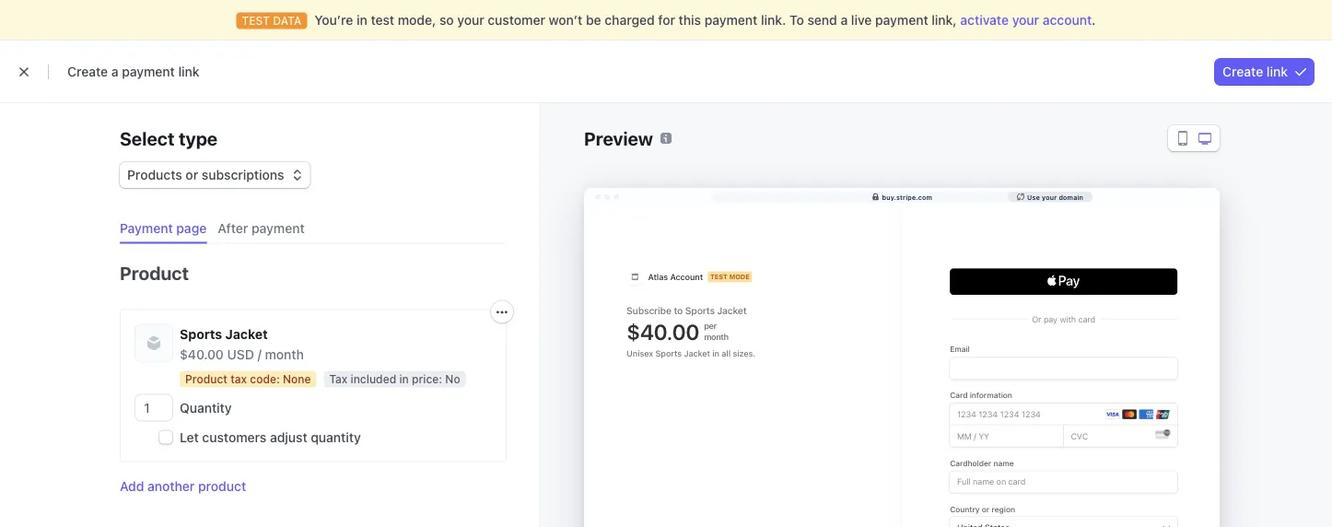 Task type: locate. For each thing, give the bounding box(es) containing it.
or
[[186, 167, 198, 182]]

product
[[120, 262, 189, 284], [185, 373, 227, 386]]

0 horizontal spatial in
[[357, 12, 367, 28]]

you're
[[314, 12, 353, 28]]

product for product tax code: none
[[185, 373, 227, 386]]

payment right live
[[875, 12, 928, 28]]

in left test
[[357, 12, 367, 28]]

after payment button
[[210, 214, 316, 244]]

let customers adjust quantity
[[180, 429, 361, 445]]

1 horizontal spatial link
[[1267, 64, 1288, 79]]

create link button
[[1215, 58, 1314, 85]]

select type
[[120, 127, 218, 149]]

add another product button
[[120, 477, 246, 495]]

your inside button
[[1042, 193, 1057, 201]]

payment page
[[120, 221, 207, 236]]

price:
[[412, 373, 442, 386]]

.
[[1092, 12, 1096, 28]]

preview
[[584, 127, 653, 149]]

1 vertical spatial product
[[185, 373, 227, 386]]

products
[[127, 167, 182, 182]]

products or subscriptions button
[[120, 158, 310, 188]]

sports
[[180, 326, 222, 341]]

in left price:
[[399, 373, 409, 386]]

product for product
[[120, 262, 189, 284]]

0 vertical spatial in
[[357, 12, 367, 28]]

customers
[[202, 429, 267, 445]]

a
[[841, 12, 848, 28], [111, 64, 118, 79]]

2 link from the left
[[1267, 64, 1288, 79]]

payment
[[120, 221, 173, 236]]

create for create a payment link
[[67, 64, 108, 79]]

create inside button
[[1223, 64, 1263, 79]]

create for create link
[[1223, 64, 1263, 79]]

create link
[[1223, 64, 1288, 79]]

sports jacket $40.00 usd / month
[[180, 326, 304, 362]]

2 create from the left
[[1223, 64, 1263, 79]]

activate your account link
[[960, 12, 1092, 28]]

mode,
[[398, 12, 436, 28]]

in
[[357, 12, 367, 28], [399, 373, 409, 386]]

month
[[265, 346, 304, 362]]

use your domain
[[1027, 193, 1084, 201]]

0 vertical spatial product
[[120, 262, 189, 284]]

send
[[808, 12, 837, 28]]

quantity
[[180, 400, 232, 415]]

link
[[178, 64, 200, 79], [1267, 64, 1288, 79]]

Quantity number field
[[135, 395, 172, 421]]

payment link settings tab list
[[112, 214, 507, 244]]

0 horizontal spatial your
[[457, 12, 484, 28]]

after payment
[[218, 221, 305, 236]]

1 horizontal spatial your
[[1012, 12, 1039, 28]]

payment right this
[[705, 12, 758, 28]]

$40.00
[[180, 346, 224, 362]]

0 vertical spatial a
[[841, 12, 848, 28]]

1 horizontal spatial create
[[1223, 64, 1263, 79]]

0 horizontal spatial create
[[67, 64, 108, 79]]

product down $40.00
[[185, 373, 227, 386]]

2 horizontal spatial your
[[1042, 193, 1057, 201]]

your right use
[[1042, 193, 1057, 201]]

tax included in price: no
[[329, 373, 460, 386]]

1 create from the left
[[67, 64, 108, 79]]

product down payment
[[120, 262, 189, 284]]

your
[[457, 12, 484, 28], [1012, 12, 1039, 28], [1042, 193, 1057, 201]]

create
[[67, 64, 108, 79], [1223, 64, 1263, 79]]

use
[[1027, 193, 1040, 201]]

you're in test mode, so your customer won't be charged for this payment link. to send a live payment link, activate your account .
[[314, 12, 1096, 28]]

1 horizontal spatial in
[[399, 373, 409, 386]]

domain
[[1059, 193, 1084, 201]]

your right so at the left
[[457, 12, 484, 28]]

products or subscriptions
[[127, 167, 284, 182]]

link inside button
[[1267, 64, 1288, 79]]

be
[[586, 12, 601, 28]]

create a payment link
[[67, 64, 200, 79]]

buy.stripe.com
[[882, 193, 932, 201]]

1 vertical spatial in
[[399, 373, 409, 386]]

payment
[[705, 12, 758, 28], [875, 12, 928, 28], [122, 64, 175, 79], [252, 221, 305, 236]]

usd
[[227, 346, 254, 362]]

payment right after
[[252, 221, 305, 236]]

your right activate at the right
[[1012, 12, 1039, 28]]

1 vertical spatial a
[[111, 64, 118, 79]]

link,
[[932, 12, 957, 28]]

use your domain button
[[1008, 192, 1093, 202]]

payment up select
[[122, 64, 175, 79]]

account
[[1043, 12, 1092, 28]]

0 horizontal spatial link
[[178, 64, 200, 79]]



Task type: vqa. For each thing, say whether or not it's contained in the screenshot.
invoice for test
no



Task type: describe. For each thing, give the bounding box(es) containing it.
page
[[176, 221, 207, 236]]

subscriptions
[[202, 167, 284, 182]]

product tax code: none
[[185, 373, 311, 386]]

live
[[851, 12, 872, 28]]

1 horizontal spatial a
[[841, 12, 848, 28]]

no
[[445, 373, 460, 386]]

won't
[[549, 12, 583, 28]]

let
[[180, 429, 199, 445]]

included
[[351, 373, 396, 386]]

/
[[258, 346, 262, 362]]

another
[[148, 478, 195, 493]]

for
[[658, 12, 675, 28]]

after
[[218, 221, 248, 236]]

code:
[[250, 373, 280, 386]]

product
[[198, 478, 246, 493]]

payment page button
[[112, 214, 218, 244]]

jacket
[[225, 326, 268, 341]]

0 horizontal spatial a
[[111, 64, 118, 79]]

test
[[371, 12, 394, 28]]

add another product
[[120, 478, 246, 493]]

add
[[120, 478, 144, 493]]

tax
[[230, 373, 247, 386]]

adjust
[[270, 429, 307, 445]]

svg image
[[497, 307, 508, 318]]

link.
[[761, 12, 786, 28]]

type
[[179, 127, 218, 149]]

so
[[439, 12, 454, 28]]

to
[[790, 12, 804, 28]]

quantity
[[311, 429, 361, 445]]

tax
[[329, 373, 348, 386]]

this
[[679, 12, 701, 28]]

payment inside button
[[252, 221, 305, 236]]

charged
[[605, 12, 655, 28]]

1 link from the left
[[178, 64, 200, 79]]

none
[[283, 373, 311, 386]]

select
[[120, 127, 175, 149]]

activate
[[960, 12, 1009, 28]]

customer
[[488, 12, 545, 28]]



